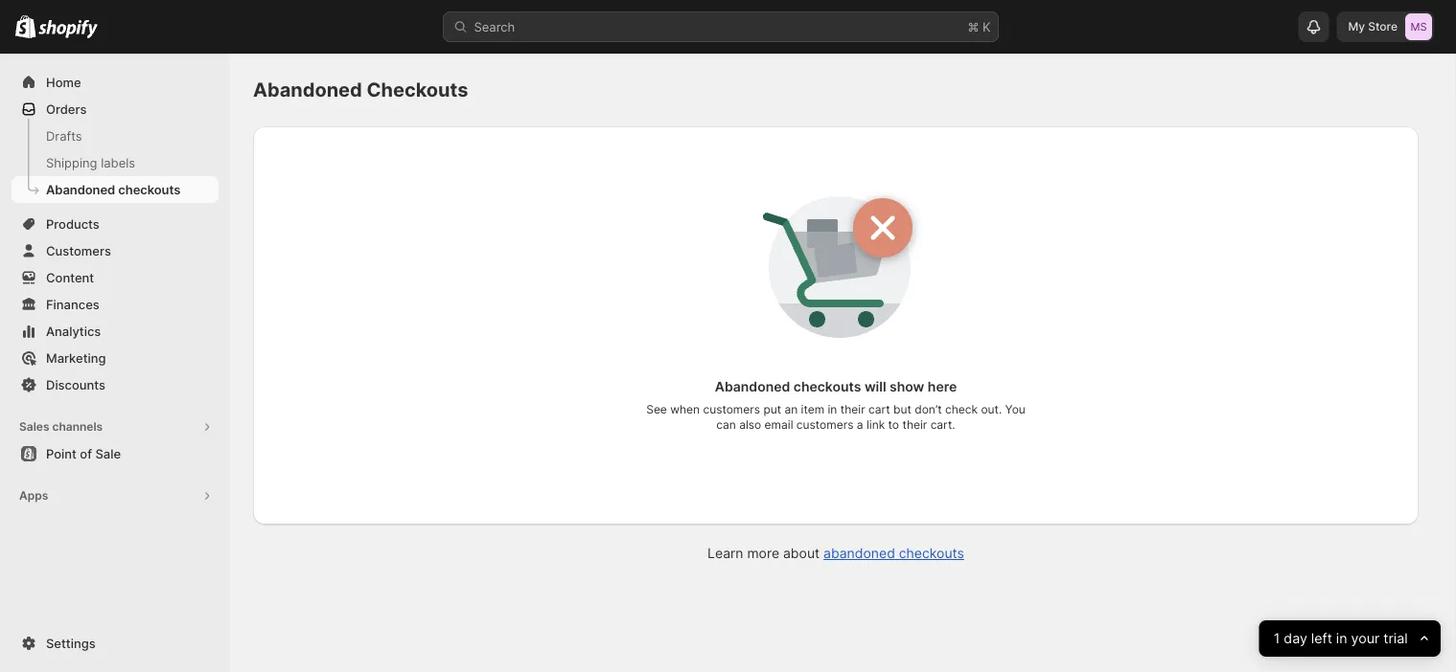Task type: describe. For each thing, give the bounding box(es) containing it.
cart.
[[930, 418, 955, 432]]

out.
[[981, 403, 1002, 417]]

1 day left in your trial
[[1274, 631, 1408, 648]]

labels
[[101, 155, 135, 170]]

home link
[[12, 69, 219, 96]]

discounts
[[46, 378, 105, 393]]

my
[[1348, 20, 1365, 34]]

finances
[[46, 297, 99, 312]]

point
[[46, 447, 77, 462]]

more
[[747, 546, 779, 562]]

finances link
[[12, 291, 219, 318]]

search
[[474, 19, 515, 34]]

shopify image
[[15, 15, 36, 38]]

here
[[928, 379, 957, 395]]

k
[[983, 19, 991, 34]]

abandoned checkouts
[[253, 78, 468, 102]]

drafts link
[[12, 123, 219, 150]]

apps button
[[12, 483, 219, 510]]

abandoned checkouts will show here see when customers put an item in their cart but don't check out. you can also email customers a link to their cart.
[[646, 379, 1025, 432]]

my store image
[[1405, 13, 1432, 40]]

store
[[1368, 20, 1398, 34]]

channels
[[52, 420, 103, 434]]

check
[[945, 403, 978, 417]]

1 day left in your trial button
[[1259, 621, 1441, 658]]

checkouts for abandoned checkouts
[[118, 182, 180, 197]]

email
[[765, 418, 793, 432]]

abandoned checkouts link
[[824, 546, 964, 562]]

see
[[646, 403, 667, 417]]

link
[[867, 418, 885, 432]]

in inside dropdown button
[[1336, 631, 1348, 648]]

analytics link
[[12, 318, 219, 345]]

home
[[46, 75, 81, 90]]

orders link
[[12, 96, 219, 123]]

drafts
[[46, 128, 82, 143]]

shopify image
[[39, 20, 98, 39]]

sales channels button
[[12, 414, 219, 441]]

abandoned inside "abandoned checkouts will show here see when customers put an item in their cart but don't check out. you can also email customers a link to their cart."
[[715, 379, 790, 395]]

a
[[857, 418, 863, 432]]

learn more about abandoned checkouts
[[708, 546, 964, 562]]

of
[[80, 447, 92, 462]]

marketing link
[[12, 345, 219, 372]]

⌘ k
[[968, 19, 991, 34]]

learn
[[708, 546, 743, 562]]

1 vertical spatial their
[[902, 418, 927, 432]]

content
[[46, 270, 94, 285]]

an
[[785, 403, 798, 417]]

abandoned checkouts link
[[12, 176, 219, 203]]

1
[[1274, 631, 1280, 648]]

don't
[[915, 403, 942, 417]]

can
[[716, 418, 736, 432]]

when
[[670, 403, 700, 417]]

content link
[[12, 265, 219, 291]]



Task type: vqa. For each thing, say whether or not it's contained in the screenshot.
1 day left in your trial
yes



Task type: locate. For each thing, give the bounding box(es) containing it.
show
[[890, 379, 924, 395]]

but
[[894, 403, 912, 417]]

2 horizontal spatial abandoned
[[715, 379, 790, 395]]

point of sale
[[46, 447, 121, 462]]

0 vertical spatial customers
[[703, 403, 760, 417]]

1 horizontal spatial in
[[1336, 631, 1348, 648]]

left
[[1311, 631, 1332, 648]]

their
[[840, 403, 865, 417], [902, 418, 927, 432]]

their up the a
[[840, 403, 865, 417]]

1 vertical spatial abandoned
[[46, 182, 115, 197]]

0 vertical spatial abandoned
[[253, 78, 362, 102]]

0 vertical spatial checkouts
[[118, 182, 180, 197]]

0 horizontal spatial their
[[840, 403, 865, 417]]

customers up can
[[703, 403, 760, 417]]

checkouts for abandoned checkouts will show here see when customers put an item in their cart but don't check out. you can also email customers a link to their cart.
[[794, 379, 861, 395]]

2 vertical spatial abandoned
[[715, 379, 790, 395]]

their down but
[[902, 418, 927, 432]]

2 vertical spatial checkouts
[[899, 546, 964, 562]]

abandoned
[[253, 78, 362, 102], [46, 182, 115, 197], [715, 379, 790, 395]]

settings link
[[12, 631, 219, 658]]

orders
[[46, 102, 87, 116]]

my store
[[1348, 20, 1398, 34]]

checkouts
[[118, 182, 180, 197], [794, 379, 861, 395], [899, 546, 964, 562]]

in right the item
[[828, 403, 837, 417]]

0 horizontal spatial customers
[[703, 403, 760, 417]]

checkouts right abandoned
[[899, 546, 964, 562]]

1 vertical spatial customers
[[796, 418, 854, 432]]

shipping labels link
[[12, 150, 219, 176]]

1 horizontal spatial abandoned
[[253, 78, 362, 102]]

customers
[[46, 243, 111, 258]]

also
[[739, 418, 761, 432]]

abandoned for abandoned checkouts
[[253, 78, 362, 102]]

0 vertical spatial their
[[840, 403, 865, 417]]

abandoned for abandoned checkouts
[[46, 182, 115, 197]]

to
[[888, 418, 899, 432]]

0 horizontal spatial abandoned
[[46, 182, 115, 197]]

checkouts
[[367, 78, 468, 102]]

shipping labels
[[46, 155, 135, 170]]

abandoned
[[824, 546, 895, 562]]

checkouts down labels
[[118, 182, 180, 197]]

put
[[763, 403, 781, 417]]

sales
[[19, 420, 49, 434]]

apps
[[19, 489, 48, 503]]

sales channels
[[19, 420, 103, 434]]

1 vertical spatial in
[[1336, 631, 1348, 648]]

abandoned checkouts
[[46, 182, 180, 197]]

customers down the item
[[796, 418, 854, 432]]

2 horizontal spatial checkouts
[[899, 546, 964, 562]]

will
[[865, 379, 886, 395]]

1 vertical spatial checkouts
[[794, 379, 861, 395]]

settings
[[46, 637, 96, 651]]

checkouts inside "abandoned checkouts will show here see when customers put an item in their cart but don't check out. you can also email customers a link to their cart."
[[794, 379, 861, 395]]

1 horizontal spatial customers
[[796, 418, 854, 432]]

day
[[1284, 631, 1308, 648]]

1 horizontal spatial checkouts
[[794, 379, 861, 395]]

you
[[1005, 403, 1025, 417]]

in right "left"
[[1336, 631, 1348, 648]]

trial
[[1384, 631, 1408, 648]]

marketing
[[46, 351, 106, 366]]

in
[[828, 403, 837, 417], [1336, 631, 1348, 648]]

point of sale link
[[12, 441, 219, 468]]

discounts link
[[12, 372, 219, 399]]

⌘
[[968, 19, 979, 34]]

item
[[801, 403, 825, 417]]

checkouts up the item
[[794, 379, 861, 395]]

customers link
[[12, 238, 219, 265]]

0 vertical spatial in
[[828, 403, 837, 417]]

products
[[46, 217, 100, 232]]

point of sale button
[[0, 441, 230, 468]]

cart
[[869, 403, 890, 417]]

your
[[1351, 631, 1380, 648]]

customers
[[703, 403, 760, 417], [796, 418, 854, 432]]

in inside "abandoned checkouts will show here see when customers put an item in their cart but don't check out. you can also email customers a link to their cart."
[[828, 403, 837, 417]]

analytics
[[46, 324, 101, 339]]

products link
[[12, 211, 219, 238]]

shipping
[[46, 155, 97, 170]]

about
[[783, 546, 820, 562]]

0 horizontal spatial in
[[828, 403, 837, 417]]

1 horizontal spatial their
[[902, 418, 927, 432]]

0 horizontal spatial checkouts
[[118, 182, 180, 197]]

sale
[[95, 447, 121, 462]]



